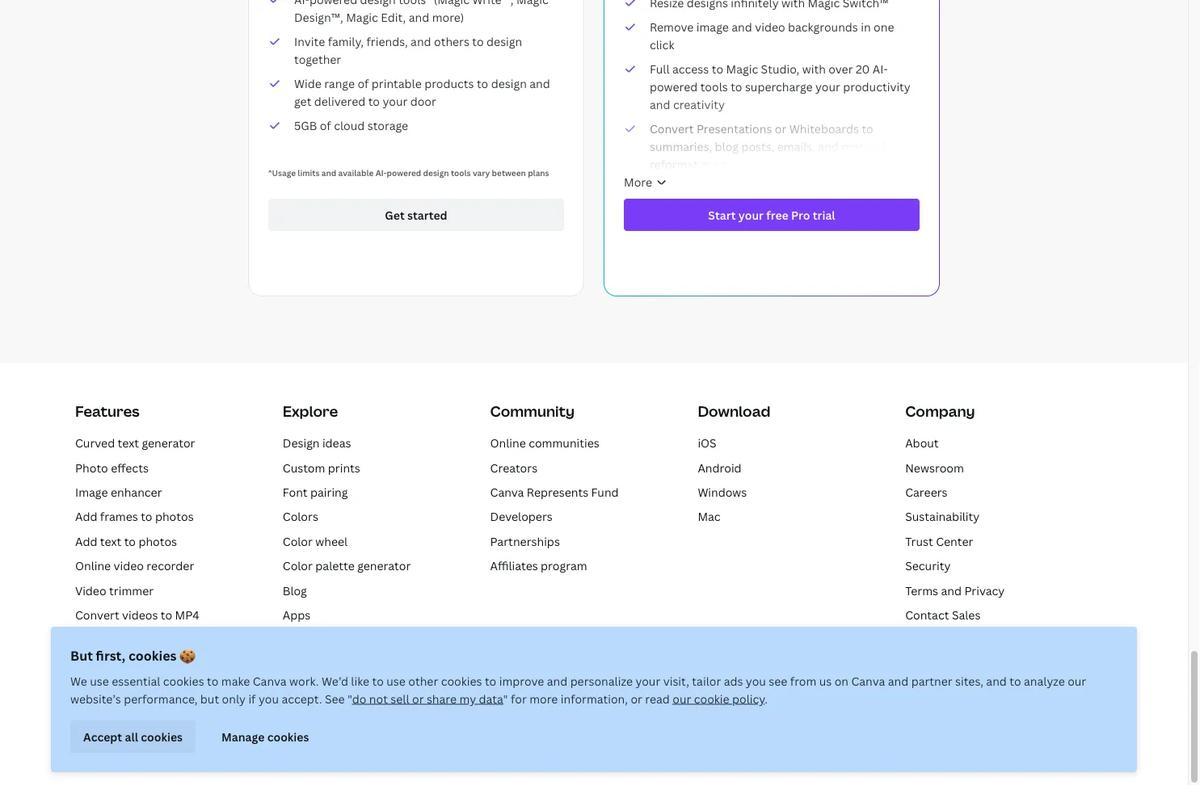 Task type: describe. For each thing, give the bounding box(es) containing it.
color for color palette generator
[[283, 559, 313, 574]]

1 use from the left
[[90, 674, 109, 689]]

but
[[200, 692, 219, 707]]

" inside we use essential cookies to make canva work. we'd like to use other cookies to improve and personalize your visit, tailor ads you see from us on canva and partner sites, and to analyze our website's performance, but only if you accept. see "
[[348, 692, 352, 707]]

do not sell or share my data " for more information, or read our cookie policy .
[[352, 692, 768, 707]]

cookies inside button
[[267, 730, 309, 745]]

canva represents fund link
[[490, 485, 619, 500]]

effects
[[111, 460, 149, 476]]

blog
[[283, 583, 307, 599]]

personalize
[[571, 674, 633, 689]]

frames
[[100, 510, 138, 525]]

wheel
[[316, 534, 348, 549]]

design ideas
[[283, 436, 351, 451]]

accept all cookies button
[[70, 721, 196, 754]]

online for online video recorder
[[75, 559, 111, 574]]

template directory link
[[283, 632, 387, 648]]

see
[[769, 674, 788, 689]]

fund
[[591, 485, 619, 500]]

font pairing
[[283, 485, 348, 500]]

color palette generator link
[[283, 559, 411, 574]]

windows
[[698, 485, 747, 500]]

analyze
[[1024, 674, 1065, 689]]

cookies up essential
[[128, 648, 177, 665]]

image enhancer
[[75, 485, 162, 500]]

windows link
[[698, 485, 747, 500]]

cookies up my
[[441, 674, 482, 689]]

2 or from the left
[[631, 692, 643, 707]]

terms and privacy link
[[906, 583, 1005, 599]]

affiliates
[[490, 559, 538, 574]]

template directory
[[283, 632, 387, 648]]

0 horizontal spatial see
[[75, 632, 95, 648]]

2 use from the left
[[387, 674, 406, 689]]

accept all cookies
[[83, 730, 183, 745]]

custom
[[283, 460, 325, 476]]

mp4
[[175, 608, 200, 623]]

to up data
[[485, 674, 497, 689]]

directory
[[336, 632, 387, 648]]

text for add
[[100, 534, 121, 549]]

add for add text to photos
[[75, 534, 97, 549]]

accept.
[[282, 692, 322, 707]]

ideas
[[322, 436, 351, 451]]

colors link
[[283, 510, 318, 525]]

us
[[820, 674, 832, 689]]

sites,
[[956, 674, 984, 689]]

about link
[[906, 436, 939, 451]]

privacy policy link
[[533, 748, 609, 766]]

0 horizontal spatial canva
[[253, 674, 287, 689]]

not
[[369, 692, 388, 707]]

online video recorder link
[[75, 559, 194, 574]]

your
[[636, 674, 661, 689]]

contact sales link
[[906, 608, 981, 623]]

about
[[906, 436, 939, 451]]

to up video
[[124, 534, 136, 549]]

affiliates program
[[490, 559, 587, 574]]

and up "do not sell or share my data " for more information, or read our cookie policy ."
[[547, 674, 568, 689]]

security link
[[906, 559, 951, 574]]

represents
[[527, 485, 589, 500]]

developers link
[[490, 510, 553, 525]]

contact
[[906, 608, 950, 623]]

1 horizontal spatial you
[[746, 674, 766, 689]]

see inside we use essential cookies to make canva work. we'd like to use other cookies to improve and personalize your visit, tailor ads you see from us on canva and partner sites, and to analyze our website's performance, but only if you accept. see "
[[325, 692, 345, 707]]

0 horizontal spatial privacy
[[533, 749, 573, 764]]

share
[[427, 692, 457, 707]]

trimmer
[[109, 583, 154, 599]]

developers
[[490, 510, 553, 525]]

1 vertical spatial our
[[673, 692, 692, 707]]

to left 'mp4'
[[161, 608, 172, 623]]

privacy policy
[[533, 749, 609, 764]]

color wheel link
[[283, 534, 348, 549]]

color for color wheel
[[283, 534, 313, 549]]

sustainability
[[906, 510, 980, 525]]

0 vertical spatial policy
[[733, 692, 765, 707]]

data
[[479, 692, 503, 707]]

do not sell or share my data link
[[352, 692, 503, 707]]

company
[[906, 402, 976, 422]]

ads
[[724, 674, 743, 689]]

features
[[75, 402, 140, 422]]

contact sales
[[906, 608, 981, 623]]

ios
[[698, 436, 717, 451]]

newsroom
[[906, 460, 964, 476]]

cookie
[[694, 692, 730, 707]]

0 vertical spatial more
[[98, 632, 126, 648]]

photos for add text to photos
[[139, 534, 177, 549]]

like
[[351, 674, 370, 689]]

photo
[[75, 460, 108, 476]]

creators link
[[490, 460, 538, 476]]

photo effects link
[[75, 460, 149, 476]]

2 horizontal spatial canva
[[852, 674, 886, 689]]

font
[[283, 485, 308, 500]]

convert videos to mp4 link
[[75, 608, 200, 623]]

recorder
[[147, 559, 194, 574]]

and left the partner
[[888, 674, 909, 689]]

online for online communities
[[490, 436, 526, 451]]

1 vertical spatial more
[[530, 692, 558, 707]]

ios link
[[698, 436, 717, 451]]

manage cookies
[[222, 730, 309, 745]]

videos
[[122, 608, 158, 623]]

color wheel
[[283, 534, 348, 549]]



Task type: vqa. For each thing, say whether or not it's contained in the screenshot.
only
yes



Task type: locate. For each thing, give the bounding box(es) containing it.
terms down read
[[623, 749, 656, 764]]

design ideas link
[[283, 436, 351, 451]]

android link
[[698, 460, 742, 476]]

1 horizontal spatial policy
[[733, 692, 765, 707]]

terms for terms and privacy
[[906, 583, 939, 599]]

features
[[129, 632, 175, 648]]

visit,
[[664, 674, 690, 689]]

1 vertical spatial online
[[75, 559, 111, 574]]

0 vertical spatial text
[[118, 436, 139, 451]]

or left read
[[631, 692, 643, 707]]

see
[[75, 632, 95, 648], [325, 692, 345, 707]]

see down we'd
[[325, 692, 345, 707]]

use up sell
[[387, 674, 406, 689]]

0 vertical spatial photos
[[155, 510, 194, 525]]

0 vertical spatial color
[[283, 534, 313, 549]]

accept
[[83, 730, 122, 745]]

terms up contact at the bottom
[[906, 583, 939, 599]]

creators
[[490, 460, 538, 476]]

terms for terms
[[623, 749, 656, 764]]

text down frames
[[100, 534, 121, 549]]

add text to photos
[[75, 534, 177, 549]]

1 horizontal spatial our
[[1068, 674, 1087, 689]]

essential
[[112, 674, 160, 689]]

canva right on
[[852, 674, 886, 689]]

text up effects
[[118, 436, 139, 451]]

information,
[[561, 692, 628, 707]]

color down colors
[[283, 534, 313, 549]]

1 horizontal spatial canva
[[490, 485, 524, 500]]

0 vertical spatial online
[[490, 436, 526, 451]]

0 vertical spatial terms
[[906, 583, 939, 599]]

0 vertical spatial privacy
[[965, 583, 1005, 599]]

from
[[791, 674, 817, 689]]

online up creators
[[490, 436, 526, 451]]

photos down enhancer
[[155, 510, 194, 525]]

generator for curved text generator
[[142, 436, 195, 451]]

image enhancer link
[[75, 485, 162, 500]]

1 vertical spatial privacy
[[533, 749, 573, 764]]

1 horizontal spatial more
[[530, 692, 558, 707]]

0 horizontal spatial you
[[259, 692, 279, 707]]

apps
[[283, 608, 311, 623]]

policy left terms link
[[576, 749, 609, 764]]

website's
[[70, 692, 121, 707]]

careers
[[906, 485, 948, 500]]

use up "website's" on the bottom left
[[90, 674, 109, 689]]

custom prints link
[[283, 460, 360, 476]]

or
[[412, 692, 424, 707], [631, 692, 643, 707]]

center
[[936, 534, 974, 549]]

0 horizontal spatial terms
[[623, 749, 656, 764]]

policy down ads on the bottom of page
[[733, 692, 765, 707]]

we use essential cookies to make canva work. we'd like to use other cookies to improve and personalize your visit, tailor ads you see from us on canva and partner sites, and to analyze our website's performance, but only if you accept. see "
[[70, 674, 1087, 707]]

1 vertical spatial policy
[[576, 749, 609, 764]]

1 add from the top
[[75, 510, 97, 525]]

or right sell
[[412, 692, 424, 707]]

add for add frames to photos
[[75, 510, 97, 525]]

use
[[90, 674, 109, 689], [387, 674, 406, 689]]

cookies inside 'button'
[[141, 730, 183, 745]]

to down enhancer
[[141, 510, 152, 525]]

canva down creators
[[490, 485, 524, 500]]

font pairing link
[[283, 485, 348, 500]]

1 vertical spatial terms
[[623, 749, 656, 764]]

pairing
[[310, 485, 348, 500]]

0 horizontal spatial "
[[348, 692, 352, 707]]

cookies down the 🍪
[[163, 674, 204, 689]]

online up video
[[75, 559, 111, 574]]

you up .
[[746, 674, 766, 689]]

1 or from the left
[[412, 692, 424, 707]]

0 vertical spatial add
[[75, 510, 97, 525]]

trust center link
[[906, 534, 974, 549]]

0 horizontal spatial use
[[90, 674, 109, 689]]

and up contact sales
[[942, 583, 962, 599]]

partnerships link
[[490, 534, 560, 549]]

mac
[[698, 510, 721, 525]]

.
[[765, 692, 768, 707]]

2 " from the left
[[503, 692, 508, 707]]

cookies right all
[[141, 730, 183, 745]]

careers link
[[906, 485, 948, 500]]

0 horizontal spatial generator
[[142, 436, 195, 451]]

to
[[141, 510, 152, 525], [124, 534, 136, 549], [161, 608, 172, 623], [207, 674, 219, 689], [372, 674, 384, 689], [485, 674, 497, 689], [1010, 674, 1022, 689]]

1 horizontal spatial generator
[[358, 559, 411, 574]]

video trimmer
[[75, 583, 154, 599]]

2 add from the top
[[75, 534, 97, 549]]

newsroom link
[[906, 460, 964, 476]]

we
[[70, 674, 87, 689]]

color up blog
[[283, 559, 313, 574]]

online communities
[[490, 436, 600, 451]]

our down visit,
[[673, 692, 692, 707]]

1 horizontal spatial "
[[503, 692, 508, 707]]

more down convert
[[98, 632, 126, 648]]

our cookie policy link
[[673, 692, 765, 707]]

and
[[942, 583, 962, 599], [547, 674, 568, 689], [888, 674, 909, 689], [987, 674, 1007, 689]]

you right 'if'
[[259, 692, 279, 707]]

on
[[835, 674, 849, 689]]

0 horizontal spatial more
[[98, 632, 126, 648]]

our right 'analyze' on the bottom right of page
[[1068, 674, 1087, 689]]

0 horizontal spatial policy
[[576, 749, 609, 764]]

" left for
[[503, 692, 508, 707]]

to right like
[[372, 674, 384, 689]]

tailor
[[692, 674, 721, 689]]

see more features link
[[75, 632, 175, 648]]

add up video
[[75, 534, 97, 549]]

see down convert
[[75, 632, 95, 648]]

see more features
[[75, 632, 175, 648]]

1 horizontal spatial see
[[325, 692, 345, 707]]

1 vertical spatial see
[[325, 692, 345, 707]]

privacy up sales
[[965, 583, 1005, 599]]

affiliates program link
[[490, 559, 587, 574]]

partner
[[912, 674, 953, 689]]

curved text generator
[[75, 436, 195, 451]]

0 vertical spatial you
[[746, 674, 766, 689]]

photos
[[155, 510, 194, 525], [139, 534, 177, 549]]

but first, cookies 🍪
[[70, 648, 193, 665]]

but
[[70, 648, 93, 665]]

add text to photos link
[[75, 534, 177, 549]]

generator right palette
[[358, 559, 411, 574]]

photo effects
[[75, 460, 149, 476]]

manage
[[222, 730, 265, 745]]

1 horizontal spatial privacy
[[965, 583, 1005, 599]]

template
[[283, 632, 333, 648]]

colors
[[283, 510, 318, 525]]

1 horizontal spatial terms
[[906, 583, 939, 599]]

cookies down accept.
[[267, 730, 309, 745]]

sustainability link
[[906, 510, 980, 525]]

security
[[906, 559, 951, 574]]

1 vertical spatial add
[[75, 534, 97, 549]]

privacy
[[965, 583, 1005, 599], [533, 749, 573, 764]]

terms link
[[623, 748, 656, 766]]

design
[[283, 436, 320, 451]]

1 vertical spatial text
[[100, 534, 121, 549]]

1 horizontal spatial or
[[631, 692, 643, 707]]

prints
[[328, 460, 360, 476]]

to up but
[[207, 674, 219, 689]]

photos up recorder
[[139, 534, 177, 549]]

1 vertical spatial you
[[259, 692, 279, 707]]

enhancer
[[111, 485, 162, 500]]

more right for
[[530, 692, 558, 707]]

video
[[75, 583, 106, 599]]

policy
[[733, 692, 765, 707], [576, 749, 609, 764]]

generator up effects
[[142, 436, 195, 451]]

generator for color palette generator
[[358, 559, 411, 574]]

0 vertical spatial see
[[75, 632, 95, 648]]

and right sites, on the bottom right
[[987, 674, 1007, 689]]

partnerships
[[490, 534, 560, 549]]

our inside we use essential cookies to make canva work. we'd like to use other cookies to improve and personalize your visit, tailor ads you see from us on canva and partner sites, and to analyze our website's performance, but only if you accept. see "
[[1068, 674, 1087, 689]]

1 horizontal spatial use
[[387, 674, 406, 689]]

trust center
[[906, 534, 974, 549]]

1 vertical spatial generator
[[358, 559, 411, 574]]

1 vertical spatial color
[[283, 559, 313, 574]]

0 vertical spatial our
[[1068, 674, 1087, 689]]

canva up 'if'
[[253, 674, 287, 689]]

make
[[221, 674, 250, 689]]

to left 'analyze' on the bottom right of page
[[1010, 674, 1022, 689]]

0 horizontal spatial online
[[75, 559, 111, 574]]

canva represents fund
[[490, 485, 619, 500]]

palette
[[316, 559, 355, 574]]

2 color from the top
[[283, 559, 313, 574]]

cookies
[[128, 648, 177, 665], [163, 674, 204, 689], [441, 674, 482, 689], [141, 730, 183, 745], [267, 730, 309, 745]]

sell
[[391, 692, 410, 707]]

0 horizontal spatial our
[[673, 692, 692, 707]]

0 horizontal spatial or
[[412, 692, 424, 707]]

1 horizontal spatial online
[[490, 436, 526, 451]]

add
[[75, 510, 97, 525], [75, 534, 97, 549]]

" down like
[[348, 692, 352, 707]]

online communities link
[[490, 436, 600, 451]]

privacy down "do not sell or share my data " for more information, or read our cookie policy ."
[[533, 749, 573, 764]]

mac link
[[698, 510, 721, 525]]

all
[[125, 730, 138, 745]]

online video recorder
[[75, 559, 194, 574]]

add down image
[[75, 510, 97, 525]]

text for curved
[[118, 436, 139, 451]]

only
[[222, 692, 246, 707]]

1 color from the top
[[283, 534, 313, 549]]

photos for add frames to photos
[[155, 510, 194, 525]]

color palette generator
[[283, 559, 411, 574]]

0 vertical spatial generator
[[142, 436, 195, 451]]

trust
[[906, 534, 934, 549]]

1 " from the left
[[348, 692, 352, 707]]

1 vertical spatial photos
[[139, 534, 177, 549]]

my
[[460, 692, 476, 707]]



